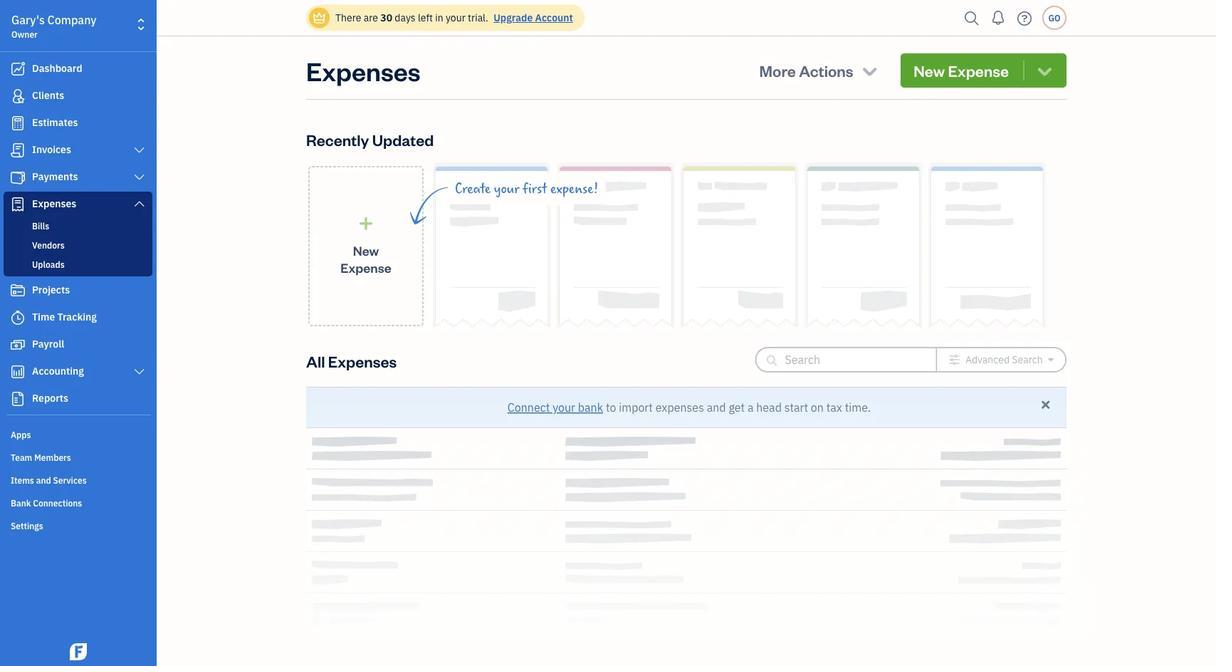 Task type: vqa. For each thing, say whether or not it's contained in the screenshot.
a
yes



Task type: describe. For each thing, give the bounding box(es) containing it.
services
[[53, 474, 87, 486]]

time tracking
[[32, 310, 97, 323]]

accounting link
[[4, 359, 152, 385]]

0 vertical spatial expenses
[[306, 53, 421, 87]]

bills
[[32, 220, 49, 232]]

payments
[[32, 170, 78, 183]]

client image
[[9, 89, 26, 103]]

apps
[[11, 429, 31, 440]]

get
[[729, 400, 745, 415]]

bills link
[[6, 217, 150, 234]]

actions
[[799, 60, 854, 80]]

new expense button
[[901, 53, 1067, 88]]

new expense button
[[901, 53, 1067, 88]]

plus image
[[358, 216, 374, 231]]

search image
[[961, 7, 984, 29]]

connect your bank button
[[508, 399, 603, 416]]

your for create your first expense!
[[494, 181, 520, 197]]

expenses link
[[4, 192, 152, 217]]

team members
[[11, 452, 71, 463]]

in
[[435, 11, 444, 24]]

report image
[[9, 392, 26, 406]]

time
[[32, 310, 55, 323]]

time.
[[845, 400, 871, 415]]

time tracking link
[[4, 305, 152, 331]]

connect
[[508, 400, 550, 415]]

go
[[1049, 12, 1061, 24]]

dashboard link
[[4, 56, 152, 82]]

timer image
[[9, 311, 26, 325]]

gary's company owner
[[11, 12, 97, 40]]

payment image
[[9, 170, 26, 185]]

reports link
[[4, 386, 152, 412]]

to
[[606, 400, 616, 415]]

on
[[811, 400, 824, 415]]

connections
[[33, 497, 82, 509]]

dashboard
[[32, 62, 82, 75]]

crown image
[[312, 10, 327, 25]]

create
[[455, 181, 491, 197]]

create your first expense!
[[455, 181, 599, 197]]

company
[[47, 12, 97, 27]]

recently updated
[[306, 129, 434, 150]]

projects
[[32, 283, 70, 296]]

reports
[[32, 391, 68, 405]]

notifications image
[[987, 4, 1010, 32]]

bank connections link
[[4, 492, 152, 513]]

1 vertical spatial new expense
[[341, 242, 392, 276]]

there are 30 days left in your trial. upgrade account
[[336, 11, 573, 24]]

chevrondown image for more actions
[[860, 61, 880, 80]]

trial.
[[468, 11, 489, 24]]

more actions button
[[747, 53, 893, 88]]

0 horizontal spatial new
[[353, 242, 379, 259]]

settings
[[11, 520, 43, 531]]

clients link
[[4, 83, 152, 109]]

estimate image
[[9, 116, 26, 130]]

expenses inside expenses link
[[32, 197, 76, 210]]

chevron large down image for payments
[[133, 172, 146, 183]]

team
[[11, 452, 32, 463]]

days
[[395, 11, 416, 24]]

expense inside the new expense link
[[341, 259, 392, 276]]

start
[[785, 400, 809, 415]]

payments link
[[4, 165, 152, 190]]

connect your bank to import expenses and get a head start on tax time.
[[508, 400, 871, 415]]

updated
[[372, 129, 434, 150]]

clients
[[32, 89, 64, 102]]

payroll link
[[4, 332, 152, 358]]



Task type: locate. For each thing, give the bounding box(es) containing it.
0 vertical spatial new expense
[[914, 60, 1009, 80]]

Search text field
[[785, 348, 914, 371]]

expense down search image
[[948, 60, 1009, 80]]

your left first
[[494, 181, 520, 197]]

owner
[[11, 28, 38, 40]]

bank
[[578, 400, 603, 415]]

1 vertical spatial new
[[353, 242, 379, 259]]

chevrondown image inside new expense button
[[1035, 61, 1055, 80]]

account
[[535, 11, 573, 24]]

tracking
[[57, 310, 97, 323]]

new expense down search image
[[914, 60, 1009, 80]]

items
[[11, 474, 34, 486]]

chevron large down image up bills link
[[133, 198, 146, 209]]

1 vertical spatial and
[[36, 474, 51, 486]]

your left the bank
[[553, 400, 576, 415]]

expenses right all at the bottom of the page
[[328, 351, 397, 371]]

expense down plus icon
[[341, 259, 392, 276]]

30
[[381, 11, 393, 24]]

your right in
[[446, 11, 466, 24]]

all
[[306, 351, 325, 371]]

go button
[[1043, 6, 1067, 30]]

gary's
[[11, 12, 45, 27]]

payroll
[[32, 337, 64, 350]]

bank
[[11, 497, 31, 509]]

import
[[619, 400, 653, 415]]

your
[[446, 11, 466, 24], [494, 181, 520, 197], [553, 400, 576, 415]]

accounting
[[32, 364, 84, 378]]

1 horizontal spatial expense
[[948, 60, 1009, 80]]

chevron large down image inside accounting link
[[133, 366, 146, 378]]

are
[[364, 11, 378, 24]]

go to help image
[[1014, 7, 1036, 29]]

new inside new expense button
[[914, 60, 945, 80]]

more actions
[[760, 60, 854, 80]]

estimates
[[32, 116, 78, 129]]

invoices link
[[4, 137, 152, 163]]

your for connect your bank to import expenses and get a head start on tax time.
[[553, 400, 576, 415]]

expenses down are
[[306, 53, 421, 87]]

expenses
[[306, 53, 421, 87], [32, 197, 76, 210], [328, 351, 397, 371]]

projects link
[[4, 278, 152, 303]]

and left get
[[707, 400, 726, 415]]

invoices
[[32, 143, 71, 156]]

0 vertical spatial new
[[914, 60, 945, 80]]

1 vertical spatial expense
[[341, 259, 392, 276]]

chevron large down image inside expenses link
[[133, 198, 146, 209]]

recently
[[306, 129, 369, 150]]

apps link
[[4, 423, 152, 445]]

left
[[418, 11, 433, 24]]

2 vertical spatial expenses
[[328, 351, 397, 371]]

vendors link
[[6, 237, 150, 254]]

items and services
[[11, 474, 87, 486]]

money image
[[9, 338, 26, 352]]

chevron large down image down 'payroll' link
[[133, 366, 146, 378]]

expenses
[[656, 400, 704, 415]]

0 vertical spatial and
[[707, 400, 726, 415]]

expenses up bills
[[32, 197, 76, 210]]

tax
[[827, 400, 843, 415]]

1 chevron large down image from the top
[[133, 145, 146, 156]]

uploads link
[[6, 256, 150, 273]]

chevron large down image for accounting
[[133, 366, 146, 378]]

expense!
[[551, 181, 599, 197]]

chevrondown image right actions on the right top
[[860, 61, 880, 80]]

vendors
[[32, 239, 65, 251]]

1 horizontal spatial new expense
[[914, 60, 1009, 80]]

1 horizontal spatial and
[[707, 400, 726, 415]]

close image
[[1040, 398, 1053, 411]]

4 chevron large down image from the top
[[133, 366, 146, 378]]

settings link
[[4, 514, 152, 536]]

chevrondown image for new expense
[[1035, 61, 1055, 80]]

0 vertical spatial your
[[446, 11, 466, 24]]

0 horizontal spatial expense
[[341, 259, 392, 276]]

chevron large down image for expenses
[[133, 198, 146, 209]]

2 horizontal spatial your
[[553, 400, 576, 415]]

upgrade account link
[[491, 11, 573, 24]]

1 horizontal spatial chevrondown image
[[1035, 61, 1055, 80]]

first
[[523, 181, 547, 197]]

and
[[707, 400, 726, 415], [36, 474, 51, 486]]

and inside the main element
[[36, 474, 51, 486]]

all expenses
[[306, 351, 397, 371]]

2 chevron large down image from the top
[[133, 172, 146, 183]]

bank connections
[[11, 497, 82, 509]]

chevron large down image
[[133, 145, 146, 156], [133, 172, 146, 183], [133, 198, 146, 209], [133, 366, 146, 378]]

new expense link
[[308, 166, 424, 326]]

freshbooks image
[[67, 643, 90, 660]]

chevron large down image up expenses link
[[133, 172, 146, 183]]

0 horizontal spatial and
[[36, 474, 51, 486]]

dashboard image
[[9, 62, 26, 76]]

more
[[760, 60, 796, 80]]

2 chevrondown image from the left
[[1035, 61, 1055, 80]]

chevron large down image up payments link
[[133, 145, 146, 156]]

chevron large down image for invoices
[[133, 145, 146, 156]]

0 horizontal spatial new expense
[[341, 242, 392, 276]]

upgrade
[[494, 11, 533, 24]]

1 chevrondown image from the left
[[860, 61, 880, 80]]

new
[[914, 60, 945, 80], [353, 242, 379, 259]]

chevrondown image down 'go' on the right of the page
[[1035, 61, 1055, 80]]

0 horizontal spatial chevrondown image
[[860, 61, 880, 80]]

estimates link
[[4, 110, 152, 136]]

new expense down plus icon
[[341, 242, 392, 276]]

1 horizontal spatial new
[[914, 60, 945, 80]]

chevrondown image inside more actions dropdown button
[[860, 61, 880, 80]]

expense inside new expense button
[[948, 60, 1009, 80]]

members
[[34, 452, 71, 463]]

uploads
[[32, 259, 65, 270]]

chevrondown image
[[860, 61, 880, 80], [1035, 61, 1055, 80]]

0 horizontal spatial your
[[446, 11, 466, 24]]

1 vertical spatial expenses
[[32, 197, 76, 210]]

project image
[[9, 284, 26, 298]]

and right items
[[36, 474, 51, 486]]

there
[[336, 11, 361, 24]]

new expense
[[914, 60, 1009, 80], [341, 242, 392, 276]]

main element
[[0, 0, 192, 666]]

1 vertical spatial your
[[494, 181, 520, 197]]

team members link
[[4, 446, 152, 467]]

0 vertical spatial expense
[[948, 60, 1009, 80]]

expense image
[[9, 197, 26, 212]]

3 chevron large down image from the top
[[133, 198, 146, 209]]

2 vertical spatial your
[[553, 400, 576, 415]]

items and services link
[[4, 469, 152, 490]]

chart image
[[9, 365, 26, 379]]

1 horizontal spatial your
[[494, 181, 520, 197]]

new expense inside new expense button
[[914, 60, 1009, 80]]

chevron large down image inside payments link
[[133, 172, 146, 183]]

a
[[748, 400, 754, 415]]

invoice image
[[9, 143, 26, 157]]

expense
[[948, 60, 1009, 80], [341, 259, 392, 276]]

head
[[757, 400, 782, 415]]



